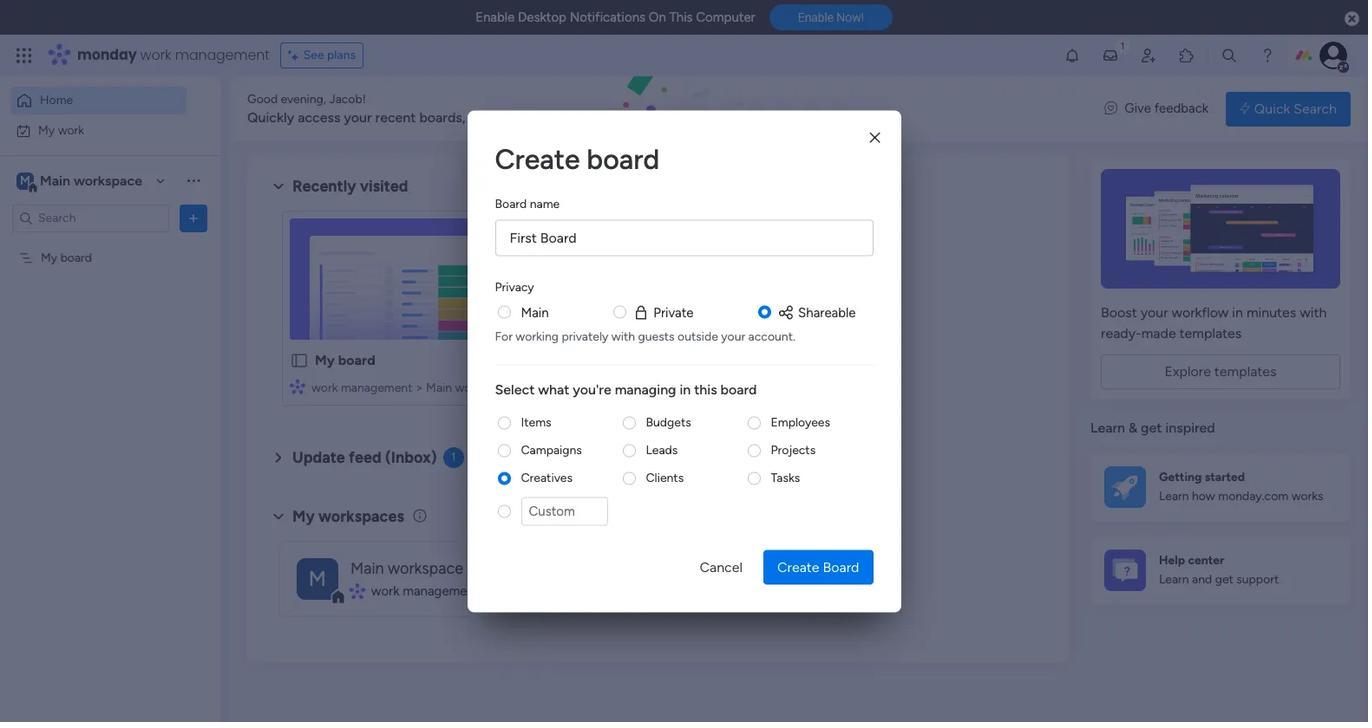 Task type: vqa. For each thing, say whether or not it's contained in the screenshot.
topmost Learn
yes



Task type: describe. For each thing, give the bounding box(es) containing it.
this
[[694, 381, 717, 398]]

my workspaces
[[292, 507, 404, 527]]

select
[[495, 381, 535, 398]]

create board
[[495, 142, 660, 175]]

creatives
[[521, 471, 573, 486]]

in inside the boost your workflow in minutes with ready-made templates
[[1233, 305, 1244, 321]]

privately
[[562, 329, 609, 344]]

component image
[[351, 584, 365, 600]]

management for work management > main workspace
[[341, 381, 413, 396]]

templates inside button
[[1215, 364, 1277, 380]]

my work button
[[10, 117, 187, 144]]

enable for enable desktop notifications on this computer
[[476, 10, 515, 25]]

you're
[[573, 381, 612, 398]]

good evening, jacob! quickly access your recent boards, inbox and workspaces
[[247, 92, 608, 126]]

notifications image
[[1064, 47, 1081, 64]]

create for create board
[[778, 559, 820, 575]]

projects
[[771, 443, 816, 458]]

managing
[[615, 381, 677, 398]]

started
[[1205, 470, 1246, 485]]

explore templates
[[1165, 364, 1277, 380]]

monday
[[77, 45, 137, 65]]

campaigns
[[521, 443, 582, 458]]

account.
[[749, 329, 796, 344]]

work management > main workspace
[[312, 381, 514, 396]]

minutes
[[1247, 305, 1297, 321]]

visited
[[360, 177, 408, 196]]

board inside list box
[[60, 250, 92, 265]]

ready-
[[1101, 325, 1142, 342]]

your inside privacy element
[[721, 329, 746, 344]]

jacob simon image
[[1320, 42, 1348, 69]]

good
[[247, 92, 278, 107]]

with inside the boost your workflow in minutes with ready-made templates
[[1300, 305, 1327, 321]]

0 vertical spatial learn
[[1091, 420, 1126, 437]]

how
[[1192, 490, 1216, 504]]

private button
[[633, 303, 694, 322]]

works
[[1292, 490, 1324, 504]]

search
[[1294, 100, 1337, 117]]

my inside button
[[38, 123, 55, 138]]

&
[[1129, 420, 1138, 437]]

desktop
[[518, 10, 567, 25]]

boost your workflow in minutes with ready-made templates
[[1101, 305, 1327, 342]]

cancel button
[[686, 550, 757, 585]]

update feed (inbox)
[[292, 449, 437, 468]]

see
[[303, 48, 324, 62]]

my right close my workspaces icon
[[292, 507, 315, 527]]

work right component icon
[[371, 584, 400, 599]]

budgets
[[646, 415, 691, 430]]

2 vertical spatial workspace
[[388, 560, 463, 579]]

plans
[[327, 48, 356, 62]]

your inside the boost your workflow in minutes with ready-made templates
[[1141, 305, 1169, 321]]

board inside heading
[[495, 196, 527, 211]]

feedback
[[1155, 101, 1209, 117]]

recent
[[375, 109, 416, 126]]

explore
[[1165, 364, 1211, 380]]

learn for getting
[[1159, 490, 1189, 504]]

work right component image at the left bottom of the page
[[312, 381, 338, 396]]

dapulse close image
[[1345, 10, 1360, 28]]

learn & get inspired
[[1091, 420, 1216, 437]]

select product image
[[16, 47, 33, 64]]

0 vertical spatial management
[[175, 45, 270, 65]]

main right >
[[426, 381, 452, 396]]

Custom field
[[521, 498, 608, 526]]

0 vertical spatial workspace
[[74, 172, 142, 189]]

remove from favorites image
[[491, 352, 509, 369]]

center
[[1188, 554, 1225, 568]]

1 vertical spatial workspaces
[[319, 507, 404, 527]]

work management
[[371, 584, 480, 599]]

apps image
[[1179, 47, 1196, 64]]

monday.com
[[1219, 490, 1289, 504]]

select what you're managing in this board
[[495, 381, 757, 398]]

notifications
[[570, 10, 646, 25]]

now!
[[837, 11, 864, 25]]

1
[[451, 450, 456, 465]]

boost
[[1101, 305, 1138, 321]]

help
[[1159, 554, 1186, 568]]

my right public board image
[[315, 352, 335, 369]]

and inside "help center learn and get support"
[[1192, 573, 1213, 588]]

m for workspace image
[[309, 566, 326, 591]]

my inside list box
[[41, 250, 57, 265]]

v2 bolt switch image
[[1240, 99, 1250, 118]]

help image
[[1259, 47, 1277, 64]]

shareable button
[[778, 303, 856, 322]]

employees
[[771, 415, 831, 430]]

with inside privacy element
[[612, 329, 635, 344]]

select what you're managing in this board option group
[[495, 414, 873, 536]]

management for work management
[[403, 584, 480, 599]]

work inside button
[[58, 123, 84, 138]]

enable now!
[[798, 11, 864, 25]]

give feedback
[[1125, 101, 1209, 117]]

learn for help
[[1159, 573, 1189, 588]]

Search in workspace field
[[36, 208, 145, 228]]

private
[[654, 305, 694, 320]]

close image
[[870, 131, 880, 144]]

name
[[530, 196, 560, 211]]

home button
[[10, 87, 187, 115]]

evening,
[[281, 92, 326, 107]]

inspired
[[1166, 420, 1216, 437]]

getting
[[1159, 470, 1202, 485]]

quick search
[[1255, 100, 1337, 117]]

tasks
[[771, 471, 800, 486]]

monday work management
[[77, 45, 270, 65]]

inbox
[[469, 109, 504, 126]]

give
[[1125, 101, 1152, 117]]

invite members image
[[1140, 47, 1158, 64]]

recently visited
[[292, 177, 408, 196]]

templates inside the boost your workflow in minutes with ready-made templates
[[1180, 325, 1242, 342]]

board inside heading
[[587, 142, 660, 175]]

getting started element
[[1091, 453, 1351, 522]]

privacy heading
[[495, 278, 534, 296]]

your inside "good evening, jacob! quickly access your recent boards, inbox and workspaces"
[[344, 109, 372, 126]]

help center learn and get support
[[1159, 554, 1279, 588]]

create board button
[[764, 550, 873, 585]]



Task type: locate. For each thing, give the bounding box(es) containing it.
1 image
[[1115, 36, 1131, 55]]

computer
[[696, 10, 756, 25]]

templates right explore
[[1215, 364, 1277, 380]]

my board right public board image
[[315, 352, 376, 369]]

main workspace up work management in the bottom of the page
[[351, 560, 463, 579]]

option
[[0, 242, 221, 246]]

learn
[[1091, 420, 1126, 437], [1159, 490, 1189, 504], [1159, 573, 1189, 588]]

management up good
[[175, 45, 270, 65]]

1 horizontal spatial enable
[[798, 11, 834, 25]]

management right component icon
[[403, 584, 480, 599]]

main workspace
[[40, 172, 142, 189], [351, 560, 463, 579]]

workspaces down update feed (inbox)
[[319, 507, 404, 527]]

1 vertical spatial create
[[778, 559, 820, 575]]

(inbox)
[[385, 449, 437, 468]]

0 vertical spatial main workspace
[[40, 172, 142, 189]]

main up component icon
[[351, 560, 384, 579]]

public board image
[[290, 351, 309, 371]]

1 vertical spatial get
[[1216, 573, 1234, 588]]

my board
[[41, 250, 92, 265], [315, 352, 376, 369]]

clients
[[646, 471, 684, 486]]

0 vertical spatial create
[[495, 142, 580, 175]]

create for create board
[[495, 142, 580, 175]]

what
[[538, 381, 570, 398]]

0 horizontal spatial board
[[495, 196, 527, 211]]

0 horizontal spatial main workspace
[[40, 172, 142, 189]]

0 horizontal spatial workspaces
[[319, 507, 404, 527]]

m
[[20, 173, 30, 188], [309, 566, 326, 591]]

quick search button
[[1226, 92, 1351, 126]]

see plans button
[[280, 43, 364, 69]]

my board down search in workspace field at the top left of the page
[[41, 250, 92, 265]]

1 vertical spatial in
[[680, 381, 691, 398]]

workspace up work management in the bottom of the page
[[388, 560, 463, 579]]

inbox image
[[1102, 47, 1120, 64]]

workspaces up create board
[[534, 109, 608, 126]]

0 vertical spatial m
[[20, 173, 30, 188]]

in
[[1233, 305, 1244, 321], [680, 381, 691, 398]]

get right &
[[1141, 420, 1162, 437]]

in left minutes
[[1233, 305, 1244, 321]]

board name heading
[[495, 194, 560, 213]]

update
[[292, 449, 345, 468]]

Board name field
[[495, 220, 873, 256]]

close my workspaces image
[[268, 507, 289, 527]]

getting started learn how monday.com works
[[1159, 470, 1324, 504]]

privacy element
[[495, 303, 873, 345]]

jacob!
[[329, 92, 366, 107]]

1 horizontal spatial in
[[1233, 305, 1244, 321]]

support
[[1237, 573, 1279, 588]]

1 vertical spatial management
[[341, 381, 413, 396]]

quickly
[[247, 109, 294, 126]]

create inside create board button
[[778, 559, 820, 575]]

workspace
[[74, 172, 142, 189], [455, 381, 514, 396], [388, 560, 463, 579]]

create up name at the top of the page
[[495, 142, 580, 175]]

workspace image
[[16, 171, 34, 190]]

v2 user feedback image
[[1105, 99, 1118, 119]]

my down home
[[38, 123, 55, 138]]

1 vertical spatial main workspace
[[351, 560, 463, 579]]

2 vertical spatial your
[[721, 329, 746, 344]]

learn inside "help center learn and get support"
[[1159, 573, 1189, 588]]

create board
[[778, 559, 860, 575]]

board
[[495, 196, 527, 211], [823, 559, 860, 575]]

board name
[[495, 196, 560, 211]]

home
[[40, 93, 73, 108]]

see plans
[[303, 48, 356, 62]]

enable left "desktop"
[[476, 10, 515, 25]]

workspace down remove from favorites image at the left
[[455, 381, 514, 396]]

component image
[[290, 379, 305, 394]]

shareable
[[798, 305, 856, 320]]

1 horizontal spatial and
[[1192, 573, 1213, 588]]

1 vertical spatial learn
[[1159, 490, 1189, 504]]

1 horizontal spatial get
[[1216, 573, 1234, 588]]

templates image image
[[1107, 169, 1336, 289]]

with left guests
[[612, 329, 635, 344]]

quick
[[1255, 100, 1291, 117]]

1 vertical spatial m
[[309, 566, 326, 591]]

with right minutes
[[1300, 305, 1327, 321]]

1 horizontal spatial with
[[1300, 305, 1327, 321]]

1 horizontal spatial my board
[[315, 352, 376, 369]]

1 horizontal spatial main workspace
[[351, 560, 463, 579]]

in inside 'heading'
[[680, 381, 691, 398]]

2 vertical spatial management
[[403, 584, 480, 599]]

open update feed (inbox) image
[[268, 448, 289, 469]]

access
[[298, 109, 341, 126]]

workspaces
[[534, 109, 608, 126], [319, 507, 404, 527]]

board
[[587, 142, 660, 175], [60, 250, 92, 265], [338, 352, 376, 369], [721, 381, 757, 398]]

0 vertical spatial with
[[1300, 305, 1327, 321]]

your
[[344, 109, 372, 126], [1141, 305, 1169, 321], [721, 329, 746, 344]]

made
[[1142, 325, 1177, 342]]

board inside 'heading'
[[721, 381, 757, 398]]

learn down help
[[1159, 573, 1189, 588]]

templates down workflow
[[1180, 325, 1242, 342]]

with
[[1300, 305, 1327, 321], [612, 329, 635, 344]]

0 vertical spatial and
[[507, 109, 530, 126]]

work down home
[[58, 123, 84, 138]]

create inside create board heading
[[495, 142, 580, 175]]

2 vertical spatial learn
[[1159, 573, 1189, 588]]

1 vertical spatial and
[[1192, 573, 1213, 588]]

items
[[521, 415, 552, 430]]

privacy
[[495, 279, 534, 294]]

learn inside "getting started learn how monday.com works"
[[1159, 490, 1189, 504]]

main right workspace icon
[[40, 172, 70, 189]]

feed
[[349, 449, 382, 468]]

workspaces inside "good evening, jacob! quickly access your recent boards, inbox and workspaces"
[[534, 109, 608, 126]]

0 horizontal spatial in
[[680, 381, 691, 398]]

main workspace inside 'workspace selection' element
[[40, 172, 142, 189]]

0 vertical spatial your
[[344, 109, 372, 126]]

enable
[[476, 10, 515, 25], [798, 11, 834, 25]]

help center element
[[1091, 536, 1351, 605]]

working
[[516, 329, 559, 344]]

enable left the now! in the right top of the page
[[798, 11, 834, 25]]

0 horizontal spatial and
[[507, 109, 530, 126]]

m inside workspace image
[[309, 566, 326, 591]]

1 vertical spatial my board
[[315, 352, 376, 369]]

main inside privacy element
[[521, 305, 549, 320]]

and right inbox
[[507, 109, 530, 126]]

main inside 'workspace selection' element
[[40, 172, 70, 189]]

my board inside 'my board' list box
[[41, 250, 92, 265]]

recently
[[292, 177, 356, 196]]

2 horizontal spatial your
[[1141, 305, 1169, 321]]

0 vertical spatial templates
[[1180, 325, 1242, 342]]

enable inside button
[[798, 11, 834, 25]]

get down 'center'
[[1216, 573, 1234, 588]]

outside
[[678, 329, 718, 344]]

0 horizontal spatial my board
[[41, 250, 92, 265]]

enable desktop notifications on this computer
[[476, 10, 756, 25]]

1 vertical spatial your
[[1141, 305, 1169, 321]]

1 vertical spatial workspace
[[455, 381, 514, 396]]

on
[[649, 10, 666, 25]]

1 vertical spatial templates
[[1215, 364, 1277, 380]]

your up made
[[1141, 305, 1169, 321]]

my board list box
[[0, 240, 221, 507]]

work right monday
[[140, 45, 171, 65]]

workspace selection element
[[16, 171, 145, 193]]

0 vertical spatial in
[[1233, 305, 1244, 321]]

0 horizontal spatial with
[[612, 329, 635, 344]]

close recently visited image
[[268, 176, 289, 197]]

enable now! button
[[770, 5, 893, 31]]

enable for enable now!
[[798, 11, 834, 25]]

0 horizontal spatial your
[[344, 109, 372, 126]]

select what you're managing in this board heading
[[495, 380, 873, 401]]

workspace image
[[297, 558, 338, 600]]

your right outside
[[721, 329, 746, 344]]

main workspace up search in workspace field at the top left of the page
[[40, 172, 142, 189]]

learn down getting
[[1159, 490, 1189, 504]]

1 horizontal spatial workspaces
[[534, 109, 608, 126]]

for working privately with guests outside your account.
[[495, 329, 796, 344]]

main up "working"
[[521, 305, 549, 320]]

1 horizontal spatial m
[[309, 566, 326, 591]]

m for workspace icon
[[20, 173, 30, 188]]

0 horizontal spatial create
[[495, 142, 580, 175]]

explore templates button
[[1101, 355, 1341, 390]]

and inside "good evening, jacob! quickly access your recent boards, inbox and workspaces"
[[507, 109, 530, 126]]

board inside button
[[823, 559, 860, 575]]

cancel
[[700, 559, 743, 575]]

create right cancel
[[778, 559, 820, 575]]

m inside workspace icon
[[20, 173, 30, 188]]

0 horizontal spatial get
[[1141, 420, 1162, 437]]

get inside "help center learn and get support"
[[1216, 573, 1234, 588]]

and down 'center'
[[1192, 573, 1213, 588]]

1 vertical spatial board
[[823, 559, 860, 575]]

your down the jacob!
[[344, 109, 372, 126]]

0 vertical spatial my board
[[41, 250, 92, 265]]

1 horizontal spatial your
[[721, 329, 746, 344]]

0 horizontal spatial m
[[20, 173, 30, 188]]

search everything image
[[1221, 47, 1238, 64]]

learn left &
[[1091, 420, 1126, 437]]

and
[[507, 109, 530, 126], [1192, 573, 1213, 588]]

workflow
[[1172, 305, 1229, 321]]

work
[[140, 45, 171, 65], [58, 123, 84, 138], [312, 381, 338, 396], [371, 584, 400, 599]]

0 vertical spatial board
[[495, 196, 527, 211]]

1 vertical spatial with
[[612, 329, 635, 344]]

1 horizontal spatial create
[[778, 559, 820, 575]]

1 horizontal spatial board
[[823, 559, 860, 575]]

my
[[38, 123, 55, 138], [41, 250, 57, 265], [315, 352, 335, 369], [292, 507, 315, 527]]

>
[[416, 381, 423, 396]]

0 vertical spatial get
[[1141, 420, 1162, 437]]

guests
[[638, 329, 675, 344]]

boards,
[[420, 109, 466, 126]]

leads
[[646, 443, 678, 458]]

for
[[495, 329, 513, 344]]

this
[[670, 10, 693, 25]]

management
[[175, 45, 270, 65], [341, 381, 413, 396], [403, 584, 480, 599]]

main button
[[521, 303, 549, 322]]

management left >
[[341, 381, 413, 396]]

my work
[[38, 123, 84, 138]]

workspace up search in workspace field at the top left of the page
[[74, 172, 142, 189]]

0 vertical spatial workspaces
[[534, 109, 608, 126]]

my down search in workspace field at the top left of the page
[[41, 250, 57, 265]]

in left this at bottom right
[[680, 381, 691, 398]]

create board heading
[[495, 138, 873, 180]]

0 horizontal spatial enable
[[476, 10, 515, 25]]



